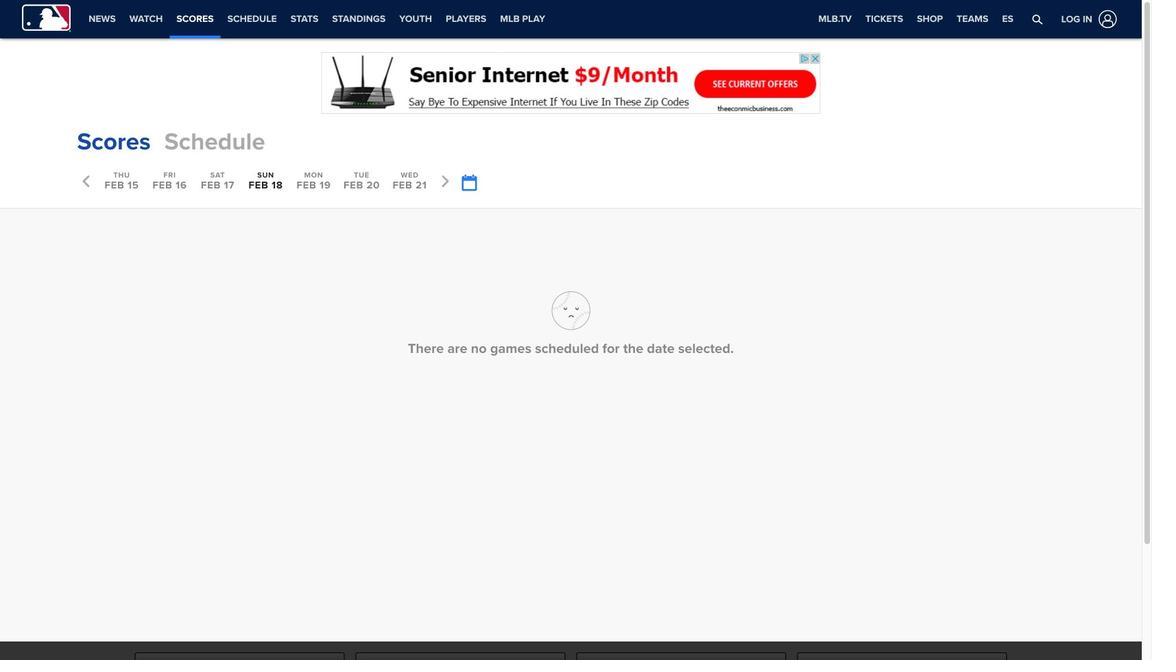 Task type: describe. For each thing, give the bounding box(es) containing it.
tertiary navigation element
[[812, 0, 1020, 38]]

major league baseball image
[[22, 4, 71, 32]]

1 horizontal spatial advertisement element
[[859, 125, 1065, 159]]

2 secondary navigation element from the left
[[552, 0, 667, 38]]



Task type: vqa. For each thing, say whether or not it's contained in the screenshot.
Top Navigation Menu Bar
yes



Task type: locate. For each thing, give the bounding box(es) containing it.
secondary navigation element
[[82, 0, 552, 38], [552, 0, 667, 38]]

0 vertical spatial advertisement element
[[321, 52, 821, 114]]

1 vertical spatial advertisement element
[[859, 125, 1065, 159]]

0 horizontal spatial advertisement element
[[321, 52, 821, 114]]

None text field
[[461, 175, 476, 192]]

advertisement element
[[321, 52, 821, 114], [859, 125, 1065, 159]]

top navigation menu bar
[[0, 0, 1142, 38]]

1 secondary navigation element from the left
[[82, 0, 552, 38]]



